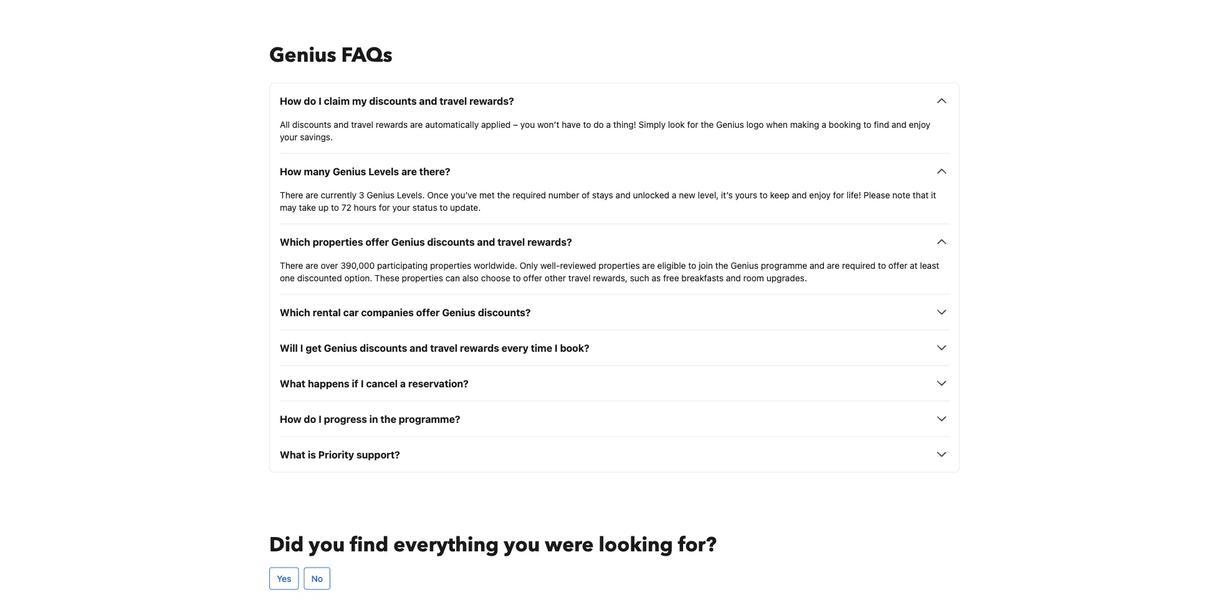 Task type: describe. For each thing, give the bounding box(es) containing it.
discounts right my
[[369, 95, 417, 107]]

how for how do i claim my discounts and travel rewards?
[[280, 95, 302, 107]]

there for which
[[280, 260, 303, 270]]

a inside there are currently 3 genius levels. once you've met the required number of stays and unlocked a new level, it's yours to keep and enjoy for life! please note that it may take up to 72 hours for your status to update.
[[672, 190, 677, 200]]

and right booking
[[892, 119, 907, 129]]

required inside there are over 390,000 participating properties worldwide. only well-reviewed properties are eligible to join the genius programme and are required to offer at least one discounted option. these properties can also choose to offer other travel rewards, such as free breakfasts and room upgrades.
[[843, 260, 876, 270]]

will i get genius discounts and travel rewards every time i book?
[[280, 342, 590, 354]]

which properties offer genius discounts and travel rewards? button
[[280, 234, 950, 249]]

many
[[304, 165, 331, 177]]

well-
[[541, 260, 560, 270]]

i left progress
[[319, 413, 322, 425]]

least
[[921, 260, 940, 270]]

may
[[280, 202, 297, 212]]

unlocked
[[633, 190, 670, 200]]

time
[[531, 342, 553, 354]]

genius inside there are over 390,000 participating properties worldwide. only well-reviewed properties are eligible to join the genius programme and are required to offer at least one discounted option. these properties can also choose to offer other travel rewards, such as free breakfasts and room upgrades.
[[731, 260, 759, 270]]

thing!
[[614, 119, 637, 129]]

other
[[545, 272, 566, 283]]

all
[[280, 119, 290, 129]]

–
[[513, 119, 518, 129]]

genius right 'get'
[[324, 342, 358, 354]]

support?
[[357, 448, 400, 460]]

are right the programme on the right of the page
[[828, 260, 840, 270]]

it's
[[722, 190, 733, 200]]

participating
[[377, 260, 428, 270]]

were
[[545, 531, 594, 558]]

reviewed
[[560, 260, 597, 270]]

do inside all discounts and travel rewards are automatically applied – you won't have to do a thing! simply look for the genius logo when making a booking to find and enjoy your savings.
[[594, 119, 604, 129]]

travel up automatically
[[440, 95, 467, 107]]

how do i claim my discounts and travel rewards?
[[280, 95, 514, 107]]

which properties offer genius discounts and travel rewards?
[[280, 236, 572, 248]]

hours
[[354, 202, 377, 212]]

what for what happens if i cancel a reservation?
[[280, 377, 306, 389]]

travel up the worldwide.
[[498, 236, 525, 248]]

will
[[280, 342, 298, 354]]

i left 'get'
[[300, 342, 303, 354]]

properties up rewards,
[[599, 260, 640, 270]]

booking
[[829, 119, 862, 129]]

properties down participating
[[402, 272, 443, 283]]

rewards,
[[593, 272, 628, 283]]

discounts?
[[478, 306, 531, 318]]

it
[[932, 190, 937, 200]]

as
[[652, 272, 661, 283]]

1 vertical spatial for
[[834, 190, 845, 200]]

what for what is priority support?
[[280, 448, 306, 460]]

up
[[319, 202, 329, 212]]

how do i progress in the programme?
[[280, 413, 461, 425]]

no button
[[304, 567, 331, 590]]

what happens if i cancel a reservation? button
[[280, 376, 950, 391]]

for?
[[678, 531, 717, 558]]

did you find everything you were looking for?
[[269, 531, 717, 558]]

book?
[[560, 342, 590, 354]]

will i get genius discounts and travel rewards every time i book? button
[[280, 340, 950, 355]]

worldwide.
[[474, 260, 518, 270]]

the inside dropdown button
[[381, 413, 397, 425]]

making
[[791, 119, 820, 129]]

a inside what happens if i cancel a reservation? dropdown button
[[400, 377, 406, 389]]

yours
[[736, 190, 758, 200]]

find inside all discounts and travel rewards are automatically applied – you won't have to do a thing! simply look for the genius logo when making a booking to find and enjoy your savings.
[[874, 119, 890, 129]]

how for how do i progress in the programme?
[[280, 413, 302, 425]]

for inside all discounts and travel rewards are automatically applied – you won't have to do a thing! simply look for the genius logo when making a booking to find and enjoy your savings.
[[688, 119, 699, 129]]

please
[[864, 190, 891, 200]]

programme?
[[399, 413, 461, 425]]

rewards? inside which properties offer genius discounts and travel rewards? dropdown button
[[528, 236, 572, 248]]

there are currently 3 genius levels. once you've met the required number of stays and unlocked a new level, it's yours to keep and enjoy for life! please note that it may take up to 72 hours for your status to update.
[[280, 190, 937, 212]]

offer inside "dropdown button"
[[416, 306, 440, 318]]

390,000
[[341, 260, 375, 270]]

life!
[[847, 190, 862, 200]]

genius inside all discounts and travel rewards are automatically applied – you won't have to do a thing! simply look for the genius logo when making a booking to find and enjoy your savings.
[[717, 119, 745, 129]]

what is priority support?
[[280, 448, 400, 460]]

offer left at
[[889, 260, 908, 270]]

new
[[679, 190, 696, 200]]

to right have
[[583, 119, 592, 129]]

rental
[[313, 306, 341, 318]]

you inside all discounts and travel rewards are automatically applied – you won't have to do a thing! simply look for the genius logo when making a booking to find and enjoy your savings.
[[521, 119, 535, 129]]

when
[[767, 119, 788, 129]]

status
[[413, 202, 438, 212]]

do for how do i progress in the programme?
[[304, 413, 316, 425]]

savings.
[[300, 132, 333, 142]]

yes button
[[269, 567, 299, 590]]

which rental car companies offer genius discounts? button
[[280, 305, 950, 320]]

rewards? inside how do i claim my discounts and travel rewards? dropdown button
[[470, 95, 514, 107]]

discounted
[[297, 272, 342, 283]]

there for how
[[280, 190, 303, 200]]

did
[[269, 531, 304, 558]]

no
[[312, 573, 323, 583]]

and right keep
[[792, 190, 807, 200]]

option.
[[345, 272, 373, 283]]

enjoy inside there are currently 3 genius levels. once you've met the required number of stays and unlocked a new level, it's yours to keep and enjoy for life! please note that it may take up to 72 hours for your status to update.
[[810, 190, 831, 200]]

a right making
[[822, 119, 827, 129]]

to down "only"
[[513, 272, 521, 283]]

claim
[[324, 95, 350, 107]]

your inside there are currently 3 genius levels. once you've met the required number of stays and unlocked a new level, it's yours to keep and enjoy for life! please note that it may take up to 72 hours for your status to update.
[[393, 202, 410, 212]]

looking
[[599, 531, 673, 558]]

genius up participating
[[392, 236, 425, 248]]

also
[[463, 272, 479, 283]]

rewards inside all discounts and travel rewards are automatically applied – you won't have to do a thing! simply look for the genius logo when making a booking to find and enjoy your savings.
[[376, 119, 408, 129]]

travel inside all discounts and travel rewards are automatically applied – you won't have to do a thing! simply look for the genius logo when making a booking to find and enjoy your savings.
[[351, 119, 374, 129]]

levels
[[369, 165, 399, 177]]

which rental car companies offer genius discounts?
[[280, 306, 531, 318]]

are inside all discounts and travel rewards are automatically applied – you won't have to do a thing! simply look for the genius logo when making a booking to find and enjoy your savings.
[[410, 119, 423, 129]]

won't
[[538, 119, 560, 129]]

upgrades.
[[767, 272, 808, 283]]

choose
[[481, 272, 511, 283]]

simply
[[639, 119, 666, 129]]

genius up claim
[[269, 41, 337, 69]]

breakfasts
[[682, 272, 724, 283]]

yes
[[277, 573, 292, 583]]

everything
[[394, 531, 499, 558]]

there are over 390,000 participating properties worldwide. only well-reviewed properties are eligible to join the genius programme and are required to offer at least one discounted option. these properties can also choose to offer other travel rewards, such as free breakfasts and room upgrades.
[[280, 260, 940, 283]]

and right the programme on the right of the page
[[810, 260, 825, 270]]



Task type: locate. For each thing, give the bounding box(es) containing it.
0 vertical spatial rewards?
[[470, 95, 514, 107]]

a left "thing!" at top
[[607, 119, 611, 129]]

1 horizontal spatial rewards?
[[528, 236, 572, 248]]

logo
[[747, 119, 764, 129]]

happens
[[308, 377, 350, 389]]

the right look
[[701, 119, 714, 129]]

0 vertical spatial required
[[513, 190, 546, 200]]

discounts up savings.
[[292, 119, 332, 129]]

companies
[[361, 306, 414, 318]]

genius inside dropdown button
[[333, 165, 366, 177]]

genius
[[269, 41, 337, 69], [717, 119, 745, 129], [333, 165, 366, 177], [367, 190, 395, 200], [392, 236, 425, 248], [731, 260, 759, 270], [442, 306, 476, 318], [324, 342, 358, 354]]

1 horizontal spatial enjoy
[[910, 119, 931, 129]]

my
[[352, 95, 367, 107]]

0 vertical spatial what
[[280, 377, 306, 389]]

to left 72
[[331, 202, 339, 212]]

if
[[352, 377, 359, 389]]

and
[[419, 95, 437, 107], [334, 119, 349, 129], [892, 119, 907, 129], [616, 190, 631, 200], [792, 190, 807, 200], [477, 236, 495, 248], [810, 260, 825, 270], [727, 272, 742, 283], [410, 342, 428, 354]]

the inside all discounts and travel rewards are automatically applied – you won't have to do a thing! simply look for the genius logo when making a booking to find and enjoy your savings.
[[701, 119, 714, 129]]

priority
[[319, 448, 354, 460]]

currently
[[321, 190, 357, 200]]

what is priority support? button
[[280, 447, 950, 462]]

how left 'many'
[[280, 165, 302, 177]]

1 vertical spatial which
[[280, 306, 310, 318]]

how left progress
[[280, 413, 302, 425]]

rewards
[[376, 119, 408, 129], [460, 342, 500, 354]]

are up levels.
[[402, 165, 417, 177]]

there up may in the top left of the page
[[280, 190, 303, 200]]

what down 'will'
[[280, 377, 306, 389]]

genius up room
[[731, 260, 759, 270]]

car
[[344, 306, 359, 318]]

the inside there are over 390,000 participating properties worldwide. only well-reviewed properties are eligible to join the genius programme and are required to offer at least one discounted option. these properties can also choose to offer other travel rewards, such as free breakfasts and room upgrades.
[[716, 260, 729, 270]]

rewards? up applied
[[470, 95, 514, 107]]

over
[[321, 260, 338, 270]]

rewards down 'how do i claim my discounts and travel rewards?'
[[376, 119, 408, 129]]

1 vertical spatial find
[[350, 531, 389, 558]]

your down all
[[280, 132, 298, 142]]

and up automatically
[[419, 95, 437, 107]]

0 horizontal spatial rewards?
[[470, 95, 514, 107]]

rewards left every
[[460, 342, 500, 354]]

2 there from the top
[[280, 260, 303, 270]]

0 vertical spatial find
[[874, 119, 890, 129]]

discounts
[[369, 95, 417, 107], [292, 119, 332, 129], [427, 236, 475, 248], [360, 342, 408, 354]]

genius inside "dropdown button"
[[442, 306, 476, 318]]

do left claim
[[304, 95, 316, 107]]

genius right 3
[[367, 190, 395, 200]]

offer up 390,000 at the top left
[[366, 236, 389, 248]]

cancel
[[366, 377, 398, 389]]

room
[[744, 272, 765, 283]]

your inside all discounts and travel rewards are automatically applied – you won't have to do a thing! simply look for the genius logo when making a booking to find and enjoy your savings.
[[280, 132, 298, 142]]

keep
[[771, 190, 790, 200]]

which for which properties offer genius discounts and travel rewards?
[[280, 236, 310, 248]]

a
[[607, 119, 611, 129], [822, 119, 827, 129], [672, 190, 677, 200], [400, 377, 406, 389]]

required inside there are currently 3 genius levels. once you've met the required number of stays and unlocked a new level, it's yours to keep and enjoy for life! please note that it may take up to 72 hours for your status to update.
[[513, 190, 546, 200]]

can
[[446, 272, 460, 283]]

met
[[480, 190, 495, 200]]

there inside there are currently 3 genius levels. once you've met the required number of stays and unlocked a new level, it's yours to keep and enjoy for life! please note that it may take up to 72 hours for your status to update.
[[280, 190, 303, 200]]

which inside "dropdown button"
[[280, 306, 310, 318]]

is
[[308, 448, 316, 460]]

have
[[562, 119, 581, 129]]

1 vertical spatial do
[[594, 119, 604, 129]]

1 what from the top
[[280, 377, 306, 389]]

offer up 'will i get genius discounts and travel rewards every time i book?'
[[416, 306, 440, 318]]

1 vertical spatial rewards?
[[528, 236, 572, 248]]

the
[[701, 119, 714, 129], [498, 190, 511, 200], [716, 260, 729, 270], [381, 413, 397, 425]]

i right time
[[555, 342, 558, 354]]

what left is
[[280, 448, 306, 460]]

i
[[319, 95, 322, 107], [300, 342, 303, 354], [555, 342, 558, 354], [361, 377, 364, 389], [319, 413, 322, 425]]

properties
[[313, 236, 363, 248], [430, 260, 472, 270], [599, 260, 640, 270], [402, 272, 443, 283]]

get
[[306, 342, 322, 354]]

what happens if i cancel a reservation?
[[280, 377, 469, 389]]

in
[[370, 413, 378, 425]]

1 horizontal spatial for
[[688, 119, 699, 129]]

1 vertical spatial enjoy
[[810, 190, 831, 200]]

and left room
[[727, 272, 742, 283]]

are up 'discounted'
[[306, 260, 319, 270]]

do left "thing!" at top
[[594, 119, 604, 129]]

to right booking
[[864, 119, 872, 129]]

1 horizontal spatial find
[[874, 119, 890, 129]]

the right the in
[[381, 413, 397, 425]]

offer inside dropdown button
[[366, 236, 389, 248]]

only
[[520, 260, 538, 270]]

genius faqs
[[269, 41, 393, 69]]

rewards? up well-
[[528, 236, 572, 248]]

and down which rental car companies offer genius discounts?
[[410, 342, 428, 354]]

1 there from the top
[[280, 190, 303, 200]]

are up as in the top of the page
[[643, 260, 655, 270]]

you right –
[[521, 119, 535, 129]]

number
[[549, 190, 580, 200]]

you
[[521, 119, 535, 129], [309, 531, 345, 558], [504, 531, 540, 558]]

and right the stays
[[616, 190, 631, 200]]

1 horizontal spatial required
[[843, 260, 876, 270]]

1 vertical spatial required
[[843, 260, 876, 270]]

0 vertical spatial how
[[280, 95, 302, 107]]

how many genius levels are there? button
[[280, 164, 950, 179]]

one
[[280, 272, 295, 283]]

a right cancel
[[400, 377, 406, 389]]

the inside there are currently 3 genius levels. once you've met the required number of stays and unlocked a new level, it's yours to keep and enjoy for life! please note that it may take up to 72 hours for your status to update.
[[498, 190, 511, 200]]

for right look
[[688, 119, 699, 129]]

for left life!
[[834, 190, 845, 200]]

what
[[280, 377, 306, 389], [280, 448, 306, 460]]

1 vertical spatial your
[[393, 202, 410, 212]]

automatically
[[426, 119, 479, 129]]

0 horizontal spatial for
[[379, 202, 390, 212]]

0 horizontal spatial your
[[280, 132, 298, 142]]

levels.
[[397, 190, 425, 200]]

are inside there are currently 3 genius levels. once you've met the required number of stays and unlocked a new level, it's yours to keep and enjoy for life! please note that it may take up to 72 hours for your status to update.
[[306, 190, 319, 200]]

properties inside dropdown button
[[313, 236, 363, 248]]

travel inside there are over 390,000 participating properties worldwide. only well-reviewed properties are eligible to join the genius programme and are required to offer at least one discounted option. these properties can also choose to offer other travel rewards, such as free breakfasts and room upgrades.
[[569, 272, 591, 283]]

do for how do i claim my discounts and travel rewards?
[[304, 95, 316, 107]]

how do i progress in the programme? button
[[280, 411, 950, 426]]

2 horizontal spatial for
[[834, 190, 845, 200]]

enjoy
[[910, 119, 931, 129], [810, 190, 831, 200]]

0 horizontal spatial find
[[350, 531, 389, 558]]

rewards inside dropdown button
[[460, 342, 500, 354]]

stays
[[593, 190, 614, 200]]

there inside there are over 390,000 participating properties worldwide. only well-reviewed properties are eligible to join the genius programme and are required to offer at least one discounted option. these properties can also choose to offer other travel rewards, such as free breakfasts and room upgrades.
[[280, 260, 303, 270]]

0 vertical spatial enjoy
[[910, 119, 931, 129]]

there up one
[[280, 260, 303, 270]]

a left new
[[672, 190, 677, 200]]

which for which rental car companies offer genius discounts?
[[280, 306, 310, 318]]

2 vertical spatial do
[[304, 413, 316, 425]]

once
[[427, 190, 449, 200]]

1 how from the top
[[280, 95, 302, 107]]

to left at
[[879, 260, 887, 270]]

to left keep
[[760, 190, 768, 200]]

0 horizontal spatial required
[[513, 190, 546, 200]]

for right 'hours'
[[379, 202, 390, 212]]

are down 'how do i claim my discounts and travel rewards?'
[[410, 119, 423, 129]]

all discounts and travel rewards are automatically applied – you won't have to do a thing! simply look for the genius logo when making a booking to find and enjoy your savings.
[[280, 119, 931, 142]]

to left join
[[689, 260, 697, 270]]

such
[[630, 272, 650, 283]]

0 horizontal spatial rewards
[[376, 119, 408, 129]]

are inside how many genius levels are there? dropdown button
[[402, 165, 417, 177]]

1 vertical spatial there
[[280, 260, 303, 270]]

and down claim
[[334, 119, 349, 129]]

0 vertical spatial which
[[280, 236, 310, 248]]

for
[[688, 119, 699, 129], [834, 190, 845, 200], [379, 202, 390, 212]]

applied
[[481, 119, 511, 129]]

are up take
[[306, 190, 319, 200]]

your down levels.
[[393, 202, 410, 212]]

you up no
[[309, 531, 345, 558]]

enjoy inside all discounts and travel rewards are automatically applied – you won't have to do a thing! simply look for the genius logo when making a booking to find and enjoy your savings.
[[910, 119, 931, 129]]

reservation?
[[408, 377, 469, 389]]

2 which from the top
[[280, 306, 310, 318]]

how inside dropdown button
[[280, 165, 302, 177]]

travel down reviewed
[[569, 272, 591, 283]]

3 how from the top
[[280, 413, 302, 425]]

the right join
[[716, 260, 729, 270]]

at
[[911, 260, 918, 270]]

1 which from the top
[[280, 236, 310, 248]]

update.
[[450, 202, 481, 212]]

2 how from the top
[[280, 165, 302, 177]]

genius down the can
[[442, 306, 476, 318]]

faqs
[[342, 41, 393, 69]]

genius up currently
[[333, 165, 366, 177]]

1 horizontal spatial your
[[393, 202, 410, 212]]

you left the were
[[504, 531, 540, 558]]

i right if
[[361, 377, 364, 389]]

there?
[[420, 165, 451, 177]]

travel
[[440, 95, 467, 107], [351, 119, 374, 129], [498, 236, 525, 248], [569, 272, 591, 283], [430, 342, 458, 354]]

3
[[359, 190, 365, 200]]

these
[[375, 272, 400, 283]]

progress
[[324, 413, 367, 425]]

1 vertical spatial rewards
[[460, 342, 500, 354]]

do
[[304, 95, 316, 107], [594, 119, 604, 129], [304, 413, 316, 425]]

how for how many genius levels are there?
[[280, 165, 302, 177]]

the right met
[[498, 190, 511, 200]]

properties up the can
[[430, 260, 472, 270]]

discounts up the can
[[427, 236, 475, 248]]

every
[[502, 342, 529, 354]]

which inside which properties offer genius discounts and travel rewards? dropdown button
[[280, 236, 310, 248]]

programme
[[761, 260, 808, 270]]

how up all
[[280, 95, 302, 107]]

2 vertical spatial for
[[379, 202, 390, 212]]

offer down "only"
[[524, 272, 543, 283]]

discounts up cancel
[[360, 342, 408, 354]]

1 vertical spatial how
[[280, 165, 302, 177]]

required left at
[[843, 260, 876, 270]]

to down once on the top
[[440, 202, 448, 212]]

0 vertical spatial your
[[280, 132, 298, 142]]

1 vertical spatial what
[[280, 448, 306, 460]]

join
[[699, 260, 713, 270]]

properties up over
[[313, 236, 363, 248]]

rewards?
[[470, 95, 514, 107], [528, 236, 572, 248]]

note
[[893, 190, 911, 200]]

and up the worldwide.
[[477, 236, 495, 248]]

of
[[582, 190, 590, 200]]

level,
[[698, 190, 719, 200]]

0 vertical spatial for
[[688, 119, 699, 129]]

that
[[913, 190, 929, 200]]

required
[[513, 190, 546, 200], [843, 260, 876, 270]]

travel down my
[[351, 119, 374, 129]]

i left claim
[[319, 95, 322, 107]]

which left the rental
[[280, 306, 310, 318]]

do left progress
[[304, 413, 316, 425]]

0 vertical spatial there
[[280, 190, 303, 200]]

1 horizontal spatial rewards
[[460, 342, 500, 354]]

2 vertical spatial how
[[280, 413, 302, 425]]

0 vertical spatial rewards
[[376, 119, 408, 129]]

0 horizontal spatial enjoy
[[810, 190, 831, 200]]

required left number
[[513, 190, 546, 200]]

travel up reservation?
[[430, 342, 458, 354]]

discounts inside all discounts and travel rewards are automatically applied – you won't have to do a thing! simply look for the genius logo when making a booking to find and enjoy your savings.
[[292, 119, 332, 129]]

genius inside there are currently 3 genius levels. once you've met the required number of stays and unlocked a new level, it's yours to keep and enjoy for life! please note that it may take up to 72 hours for your status to update.
[[367, 190, 395, 200]]

0 vertical spatial do
[[304, 95, 316, 107]]

which down may in the top left of the page
[[280, 236, 310, 248]]

look
[[669, 119, 685, 129]]

genius left logo
[[717, 119, 745, 129]]

2 what from the top
[[280, 448, 306, 460]]

how
[[280, 95, 302, 107], [280, 165, 302, 177], [280, 413, 302, 425]]



Task type: vqa. For each thing, say whether or not it's contained in the screenshot.
US$84
no



